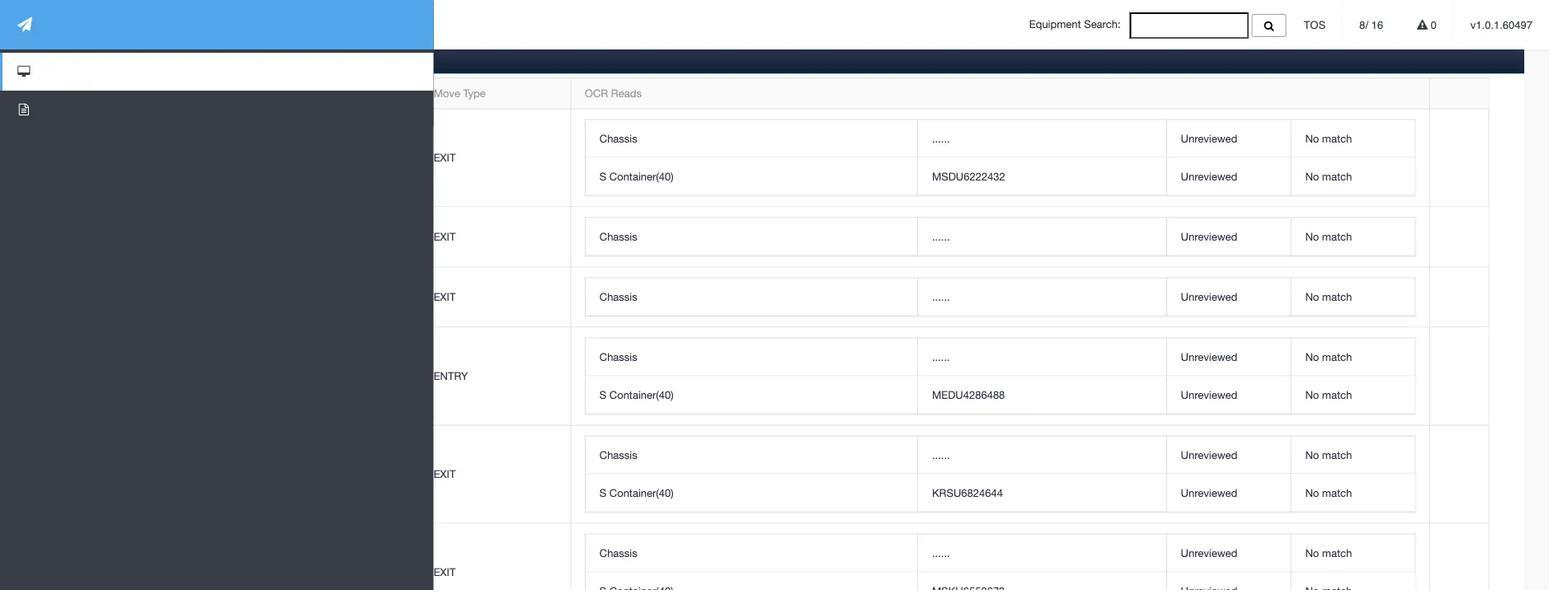 Task type: locate. For each thing, give the bounding box(es) containing it.
match for ninth no match cell
[[1323, 547, 1353, 560]]

1 no match from the top
[[1306, 132, 1353, 145]]

5 unreviewed from the top
[[1181, 351, 1238, 364]]

chassis cell
[[586, 120, 918, 158], [586, 218, 918, 256], [586, 279, 918, 316], [586, 339, 918, 377], [586, 437, 918, 475], [586, 535, 918, 573]]

2 chassis from the top
[[600, 230, 638, 243]]

8 match from the top
[[1323, 487, 1353, 500]]

match for fourth no match cell from the top of the page
[[1323, 291, 1353, 303]]

None field
[[1130, 12, 1249, 39]]

4 no match cell from the top
[[1291, 279, 1416, 316]]

1 no from the top
[[1306, 132, 1320, 145]]

8/ 16
[[1360, 19, 1384, 31]]

4 unreviewed from the top
[[1181, 291, 1238, 303]]

match for third no match cell from the bottom
[[1323, 449, 1353, 462]]

chassis cell for ...... cell corresponding to third no match cell from the bottom
[[586, 437, 918, 475]]

no for 8th no match cell from the top
[[1306, 487, 1320, 500]]

1 container(40) from the top
[[610, 170, 674, 183]]

s
[[600, 170, 607, 183], [600, 389, 607, 402], [600, 487, 607, 500]]

3 no match from the top
[[1306, 230, 1353, 243]]

6 ...... cell from the top
[[918, 535, 1167, 573]]

1 unreviewed cell from the top
[[1167, 120, 1291, 158]]

unreviewed
[[1181, 132, 1238, 145], [1181, 170, 1238, 183], [1181, 230, 1238, 243], [1181, 291, 1238, 303], [1181, 351, 1238, 364], [1181, 389, 1238, 402], [1181, 449, 1238, 462], [1181, 487, 1238, 500], [1181, 547, 1238, 560]]

container(40)
[[610, 170, 674, 183], [610, 389, 674, 402], [610, 487, 674, 500]]

1 s container(40) from the top
[[600, 170, 674, 183]]

5 no match cell from the top
[[1291, 339, 1416, 377]]

s for medu4286488
[[600, 389, 607, 402]]

9 match from the top
[[1323, 547, 1353, 560]]

6 unreviewed from the top
[[1181, 389, 1238, 402]]

6 unreviewed cell from the top
[[1167, 377, 1291, 415]]

1 vertical spatial container(40)
[[610, 389, 674, 402]]

8 no match cell from the top
[[1291, 475, 1416, 513]]

5 exit cell from the top
[[419, 524, 571, 591]]

1 exit cell from the top
[[419, 109, 571, 207]]

unreviewed for first no match cell from the top of the page's ...... cell
[[1181, 132, 1238, 145]]

navigation
[[0, 0, 221, 129]]

3 chassis cell from the top
[[586, 279, 918, 316]]

2 s from the top
[[600, 389, 607, 402]]

2 no from the top
[[1306, 170, 1320, 183]]

2 s container(40) from the top
[[600, 389, 674, 402]]

5 no from the top
[[1306, 351, 1320, 364]]

7 no match from the top
[[1306, 449, 1353, 462]]

3 chassis from the top
[[600, 291, 638, 303]]

no match
[[1306, 132, 1353, 145], [1306, 170, 1353, 183], [1306, 230, 1353, 243], [1306, 291, 1353, 303], [1306, 351, 1353, 364], [1306, 389, 1353, 402], [1306, 449, 1353, 462], [1306, 487, 1353, 500], [1306, 547, 1353, 560]]

no match cell
[[1291, 120, 1416, 158], [1291, 158, 1416, 196], [1291, 218, 1416, 256], [1291, 279, 1416, 316], [1291, 339, 1416, 377], [1291, 377, 1416, 415], [1291, 437, 1416, 475], [1291, 475, 1416, 513], [1291, 535, 1416, 573]]

unreviewed cell
[[1167, 120, 1291, 158], [1167, 158, 1291, 196], [1167, 218, 1291, 256], [1167, 279, 1291, 316], [1167, 339, 1291, 377], [1167, 377, 1291, 415], [1167, 437, 1291, 475], [1167, 475, 1291, 513], [1167, 535, 1291, 573]]

2 s container(40) cell from the top
[[586, 377, 918, 415]]

9 no from the top
[[1306, 547, 1320, 560]]

s container(40) for medu4286488
[[600, 389, 674, 402]]

7 no from the top
[[1306, 449, 1320, 462]]

3 unreviewed cell from the top
[[1167, 218, 1291, 256]]

2 vertical spatial s
[[600, 487, 607, 500]]

2 exit from the top
[[434, 231, 456, 243]]

unreviewed cell for the 'medu4286488' cell
[[1167, 377, 1291, 415]]

chassis
[[600, 132, 638, 145], [600, 230, 638, 243], [600, 291, 638, 303], [600, 351, 638, 364], [600, 449, 638, 462], [600, 547, 638, 560]]

exit cell for ...... cell corresponding to third no match cell from the bottom chassis cell
[[419, 426, 571, 524]]

search:
[[1085, 18, 1121, 31]]

no match for 'unreviewed' cell for krsu6824644 cell
[[1306, 487, 1353, 500]]

3 unreviewed from the top
[[1181, 230, 1238, 243]]

no
[[1306, 132, 1320, 145], [1306, 170, 1320, 183], [1306, 230, 1320, 243], [1306, 291, 1320, 303], [1306, 351, 1320, 364], [1306, 389, 1320, 402], [1306, 449, 1320, 462], [1306, 487, 1320, 500], [1306, 547, 1320, 560]]

s container(40) cell for krsu6824644
[[586, 475, 918, 513]]

0 vertical spatial s container(40) cell
[[586, 158, 918, 196]]

row
[[56, 78, 1489, 109], [56, 109, 1489, 207], [586, 120, 1416, 158], [586, 158, 1416, 196], [56, 207, 1489, 268], [586, 218, 1416, 256], [56, 268, 1489, 328], [586, 279, 1416, 316], [56, 328, 1489, 426], [586, 339, 1416, 377], [586, 377, 1416, 415], [56, 426, 1489, 524], [586, 437, 1416, 475], [586, 475, 1416, 513], [56, 524, 1489, 591], [586, 535, 1416, 573], [586, 573, 1416, 591]]

2 match from the top
[[1323, 170, 1353, 183]]

2 chassis cell from the top
[[586, 218, 918, 256]]

chassis for chassis cell corresponding to first no match cell from the top of the page's ...... cell
[[600, 132, 638, 145]]

no for 6th no match cell
[[1306, 389, 1320, 402]]

1 unreviewed from the top
[[1181, 132, 1238, 145]]

4 chassis from the top
[[600, 351, 638, 364]]

2 no match from the top
[[1306, 170, 1353, 183]]

1 s from the top
[[600, 170, 607, 183]]

2 vertical spatial container(40)
[[610, 487, 674, 500]]

0 vertical spatial s
[[600, 170, 607, 183]]

no for ninth no match cell
[[1306, 547, 1320, 560]]

no match for the 'medu4286488' cell's 'unreviewed' cell
[[1306, 389, 1353, 402]]

4 exit from the top
[[434, 468, 456, 481]]

4 match from the top
[[1323, 291, 1353, 303]]

no match for 'unreviewed' cell for ...... cell associated with ninth no match cell
[[1306, 547, 1353, 560]]

type
[[463, 87, 486, 100]]

medu4286488 cell
[[918, 377, 1167, 415]]

move
[[434, 87, 460, 100]]

exit
[[434, 151, 456, 164], [434, 231, 456, 243], [434, 291, 456, 304], [434, 468, 456, 481], [434, 567, 456, 579]]

4 no match from the top
[[1306, 291, 1353, 303]]

s for krsu6824644
[[600, 487, 607, 500]]

transaction
[[70, 87, 125, 100]]

6 no from the top
[[1306, 389, 1320, 402]]

5 unreviewed cell from the top
[[1167, 339, 1291, 377]]

no for third no match cell from the bottom
[[1306, 449, 1320, 462]]

3 s container(40) from the top
[[600, 487, 674, 500]]

......
[[933, 132, 950, 145], [933, 230, 950, 243], [933, 291, 950, 303], [933, 351, 950, 364], [933, 449, 950, 462], [933, 547, 950, 560]]

7 match from the top
[[1323, 449, 1353, 462]]

2 unreviewed from the top
[[1181, 170, 1238, 183]]

equipment search:
[[1030, 18, 1130, 31]]

3 no match cell from the top
[[1291, 218, 1416, 256]]

2 ...... from the top
[[933, 230, 950, 243]]

match
[[1323, 132, 1353, 145], [1323, 170, 1353, 183], [1323, 230, 1353, 243], [1323, 291, 1353, 303], [1323, 351, 1353, 364], [1323, 389, 1353, 402], [1323, 449, 1353, 462], [1323, 487, 1353, 500], [1323, 547, 1353, 560]]

unreviewed cell for ...... cell corresponding to fourth no match cell from the top of the page
[[1167, 279, 1291, 316]]

5 chassis from the top
[[600, 449, 638, 462]]

9 unreviewed cell from the top
[[1167, 535, 1291, 573]]

2 ...... cell from the top
[[918, 218, 1167, 256]]

5 no match from the top
[[1306, 351, 1353, 364]]

1 chassis cell from the top
[[586, 120, 918, 158]]

3 no from the top
[[1306, 230, 1320, 243]]

msdu6222432 cell
[[918, 158, 1167, 196]]

chassis for chassis cell for ...... cell associated with fifth no match cell from the bottom
[[600, 351, 638, 364]]

1 chassis from the top
[[600, 132, 638, 145]]

2 unreviewed cell from the top
[[1167, 158, 1291, 196]]

5 ...... cell from the top
[[918, 437, 1167, 475]]

ocr reads
[[585, 87, 642, 100]]

s container(40) cell for msdu6222432
[[586, 158, 918, 196]]

no match for msdu6222432 cell's 'unreviewed' cell
[[1306, 170, 1353, 183]]

3 s container(40) cell from the top
[[586, 475, 918, 513]]

3 match from the top
[[1323, 230, 1353, 243]]

2 vertical spatial s container(40) cell
[[586, 475, 918, 513]]

s container(40) cell
[[586, 158, 918, 196], [586, 377, 918, 415], [586, 475, 918, 513]]

6 no match from the top
[[1306, 389, 1353, 402]]

4 chassis cell from the top
[[586, 339, 918, 377]]

2 exit cell from the top
[[419, 207, 571, 268]]

2 vertical spatial s container(40)
[[600, 487, 674, 500]]

...... cell for fourth no match cell from the top of the page
[[918, 279, 1167, 316]]

8 no match from the top
[[1306, 487, 1353, 500]]

2 container(40) from the top
[[610, 389, 674, 402]]

match for first no match cell from the top of the page
[[1323, 132, 1353, 145]]

container(40) for medu4286488
[[610, 389, 674, 402]]

exit cell
[[419, 109, 571, 207], [419, 207, 571, 268], [419, 268, 571, 328], [419, 426, 571, 524], [419, 524, 571, 591]]

4 unreviewed cell from the top
[[1167, 279, 1291, 316]]

6 chassis from the top
[[600, 547, 638, 560]]

row group
[[56, 109, 1489, 591], [586, 120, 1416, 196], [586, 339, 1416, 415], [586, 437, 1416, 513], [586, 535, 1416, 591]]

s container(40)
[[600, 170, 674, 183], [600, 389, 674, 402], [600, 487, 674, 500]]

1 ...... cell from the top
[[918, 120, 1167, 158]]

match for fifth no match cell from the bottom
[[1323, 351, 1353, 364]]

cell
[[56, 109, 322, 207], [322, 109, 419, 207], [1430, 109, 1489, 207], [56, 207, 322, 268], [322, 207, 419, 268], [1430, 207, 1489, 268], [56, 268, 322, 328], [322, 268, 419, 328], [1430, 268, 1489, 328], [56, 328, 322, 426], [322, 328, 419, 426], [1430, 328, 1489, 426], [56, 426, 322, 524], [322, 426, 419, 524], [1430, 426, 1489, 524], [56, 524, 322, 591], [322, 524, 419, 591], [1430, 524, 1489, 591], [586, 573, 918, 591], [918, 573, 1167, 591], [1167, 573, 1291, 591], [1291, 573, 1416, 591]]

7 unreviewed from the top
[[1181, 449, 1238, 462]]

reports link
[[115, 45, 187, 79]]

5 match from the top
[[1323, 351, 1353, 364]]

1 ...... from the top
[[933, 132, 950, 145]]

1 vertical spatial s
[[600, 389, 607, 402]]

6 match from the top
[[1323, 389, 1353, 402]]

9 unreviewed from the top
[[1181, 547, 1238, 560]]

match for 6th no match cell
[[1323, 389, 1353, 402]]

4 no from the top
[[1306, 291, 1320, 303]]

3 container(40) from the top
[[610, 487, 674, 500]]

unreviewed cell for first no match cell from the top of the page's ...... cell
[[1167, 120, 1291, 158]]

3 s from the top
[[600, 487, 607, 500]]

6 no match cell from the top
[[1291, 377, 1416, 415]]

7 unreviewed cell from the top
[[1167, 437, 1291, 475]]

8/
[[1360, 19, 1369, 31]]

unreviewed cell for krsu6824644 cell
[[1167, 475, 1291, 513]]

4 ...... cell from the top
[[918, 339, 1167, 377]]

8 unreviewed from the top
[[1181, 487, 1238, 500]]

ocr
[[585, 87, 608, 100]]

home
[[70, 54, 102, 67]]

3 ...... cell from the top
[[918, 279, 1167, 316]]

0 vertical spatial container(40)
[[610, 170, 674, 183]]

match for seventh no match cell from the bottom
[[1323, 230, 1353, 243]]

krsu6824644
[[933, 487, 1003, 500]]

9 no match from the top
[[1306, 547, 1353, 560]]

tab list
[[55, 45, 1525, 591]]

1 vertical spatial s container(40)
[[600, 389, 674, 402]]

4 ...... from the top
[[933, 351, 950, 364]]

8 unreviewed cell from the top
[[1167, 475, 1291, 513]]

1 s container(40) cell from the top
[[586, 158, 918, 196]]

...... cell for first no match cell from the top of the page
[[918, 120, 1167, 158]]

msdu6222432
[[933, 170, 1006, 183]]

unreviewed for the 'medu4286488' cell
[[1181, 389, 1238, 402]]

1 match from the top
[[1323, 132, 1353, 145]]

5 chassis cell from the top
[[586, 437, 918, 475]]

unreviewed for krsu6824644 cell
[[1181, 487, 1238, 500]]

...... cell for ninth no match cell
[[918, 535, 1167, 573]]

...... cell
[[918, 120, 1167, 158], [918, 218, 1167, 256], [918, 279, 1167, 316], [918, 339, 1167, 377], [918, 437, 1167, 475], [918, 535, 1167, 573]]

1 vertical spatial s container(40) cell
[[586, 377, 918, 415]]

unreviewed for ...... cell associated with ninth no match cell
[[1181, 547, 1238, 560]]

8 no from the top
[[1306, 487, 1320, 500]]

no for seventh no match cell from the bottom
[[1306, 230, 1320, 243]]

grid
[[56, 78, 1489, 591]]

grid containing transaction
[[56, 78, 1489, 591]]

4 exit cell from the top
[[419, 426, 571, 524]]

row containing transaction
[[56, 78, 1489, 109]]

0 vertical spatial s container(40)
[[600, 170, 674, 183]]

chassis cell for ...... cell associated with ninth no match cell
[[586, 535, 918, 573]]

6 chassis cell from the top
[[586, 535, 918, 573]]

3 exit from the top
[[434, 291, 456, 304]]

exit cell for chassis cell corresponding to first no match cell from the top of the page's ...... cell
[[419, 109, 571, 207]]



Task type: vqa. For each thing, say whether or not it's contained in the screenshot.
Unreviewed for first NO MATCH cell from the bottom Unreviewed "cell"
yes



Task type: describe. For each thing, give the bounding box(es) containing it.
krsu6824644 cell
[[918, 475, 1167, 513]]

no for fourth no match cell from the top of the page
[[1306, 291, 1320, 303]]

chassis cell for ...... cell corresponding to fourth no match cell from the top of the page
[[586, 279, 918, 316]]

equipment
[[1030, 18, 1082, 31]]

3 exit cell from the top
[[419, 268, 571, 328]]

no match for 'unreviewed' cell for first no match cell from the top of the page's ...... cell
[[1306, 132, 1353, 145]]

chassis cell for first no match cell from the top of the page's ...... cell
[[586, 120, 918, 158]]

...... cell for third no match cell from the bottom
[[918, 437, 1167, 475]]

unreviewed cell for seventh no match cell from the bottom's ...... cell
[[1167, 218, 1291, 256]]

1 exit from the top
[[434, 151, 456, 164]]

v1.0.1.60497
[[1471, 19, 1533, 31]]

chassis for chassis cell related to ...... cell associated with ninth no match cell
[[600, 547, 638, 560]]

node
[[336, 87, 362, 100]]

no for second no match cell
[[1306, 170, 1320, 183]]

no match for 'unreviewed' cell corresponding to ...... cell corresponding to fourth no match cell from the top of the page
[[1306, 291, 1353, 303]]

no match for 'unreviewed' cell corresponding to ...... cell associated with fifth no match cell from the bottom
[[1306, 351, 1353, 364]]

2 no match cell from the top
[[1291, 158, 1416, 196]]

entry
[[434, 370, 468, 383]]

container(40) for krsu6824644
[[610, 487, 674, 500]]

chassis for chassis cell associated with seventh no match cell from the bottom's ...... cell
[[600, 230, 638, 243]]

0
[[1429, 19, 1437, 31]]

unreviewed cell for ...... cell associated with ninth no match cell
[[1167, 535, 1291, 573]]

s container(40) for krsu6824644
[[600, 487, 674, 500]]

chassis for ...... cell corresponding to fourth no match cell from the top of the page's chassis cell
[[600, 291, 638, 303]]

chassis for ...... cell corresponding to third no match cell from the bottom chassis cell
[[600, 449, 638, 462]]

s container(40) cell for medu4286488
[[586, 377, 918, 415]]

medu4286488
[[933, 389, 1005, 402]]

tab list containing home
[[55, 45, 1525, 591]]

entry cell
[[419, 328, 571, 426]]

container(40) for msdu6222432
[[610, 170, 674, 183]]

home link
[[59, 45, 113, 79]]

9 no match cell from the top
[[1291, 535, 1416, 573]]

unreviewed for ...... cell associated with fifth no match cell from the bottom
[[1181, 351, 1238, 364]]

no for fifth no match cell from the bottom
[[1306, 351, 1320, 364]]

tos button
[[1288, 0, 1343, 50]]

chassis cell for ...... cell associated with fifth no match cell from the bottom
[[586, 339, 918, 377]]

no match for 'unreviewed' cell for seventh no match cell from the bottom's ...... cell
[[1306, 230, 1353, 243]]

8/ 16 button
[[1344, 0, 1400, 50]]

search image
[[1265, 21, 1275, 31]]

7 no match cell from the top
[[1291, 437, 1416, 475]]

match for 8th no match cell from the top
[[1323, 487, 1353, 500]]

chassis cell for seventh no match cell from the bottom's ...... cell
[[586, 218, 918, 256]]

s for msdu6222432
[[600, 170, 607, 183]]

tos
[[1304, 19, 1326, 31]]

warning image
[[1418, 19, 1429, 30]]

unreviewed for ...... cell corresponding to fourth no match cell from the top of the page
[[1181, 291, 1238, 303]]

match for second no match cell
[[1323, 170, 1353, 183]]

6 ...... from the top
[[933, 547, 950, 560]]

5 ...... from the top
[[933, 449, 950, 462]]

unreviewed for ...... cell corresponding to third no match cell from the bottom
[[1181, 449, 1238, 462]]

...... cell for seventh no match cell from the bottom
[[918, 218, 1167, 256]]

no for first no match cell from the top of the page
[[1306, 132, 1320, 145]]

unreviewed cell for ...... cell corresponding to third no match cell from the bottom
[[1167, 437, 1291, 475]]

0 button
[[1401, 0, 1454, 50]]

unreviewed for seventh no match cell from the bottom's ...... cell
[[1181, 230, 1238, 243]]

v1.0.1.60497 button
[[1455, 0, 1550, 50]]

move type
[[434, 87, 486, 100]]

exit cell for chassis cell related to ...... cell associated with ninth no match cell
[[419, 524, 571, 591]]

...... cell for fifth no match cell from the bottom
[[918, 339, 1167, 377]]

unreviewed for msdu6222432 cell
[[1181, 170, 1238, 183]]

16
[[1372, 19, 1384, 31]]

3 ...... from the top
[[933, 291, 950, 303]]

reports
[[127, 54, 176, 67]]

unreviewed cell for ...... cell associated with fifth no match cell from the bottom
[[1167, 339, 1291, 377]]

unreviewed cell for msdu6222432 cell
[[1167, 158, 1291, 196]]

reads
[[611, 87, 642, 100]]

s container(40) for msdu6222432
[[600, 170, 674, 183]]

5 exit from the top
[[434, 567, 456, 579]]

1 no match cell from the top
[[1291, 120, 1416, 158]]

no match for ...... cell corresponding to third no match cell from the bottom 'unreviewed' cell
[[1306, 449, 1353, 462]]



